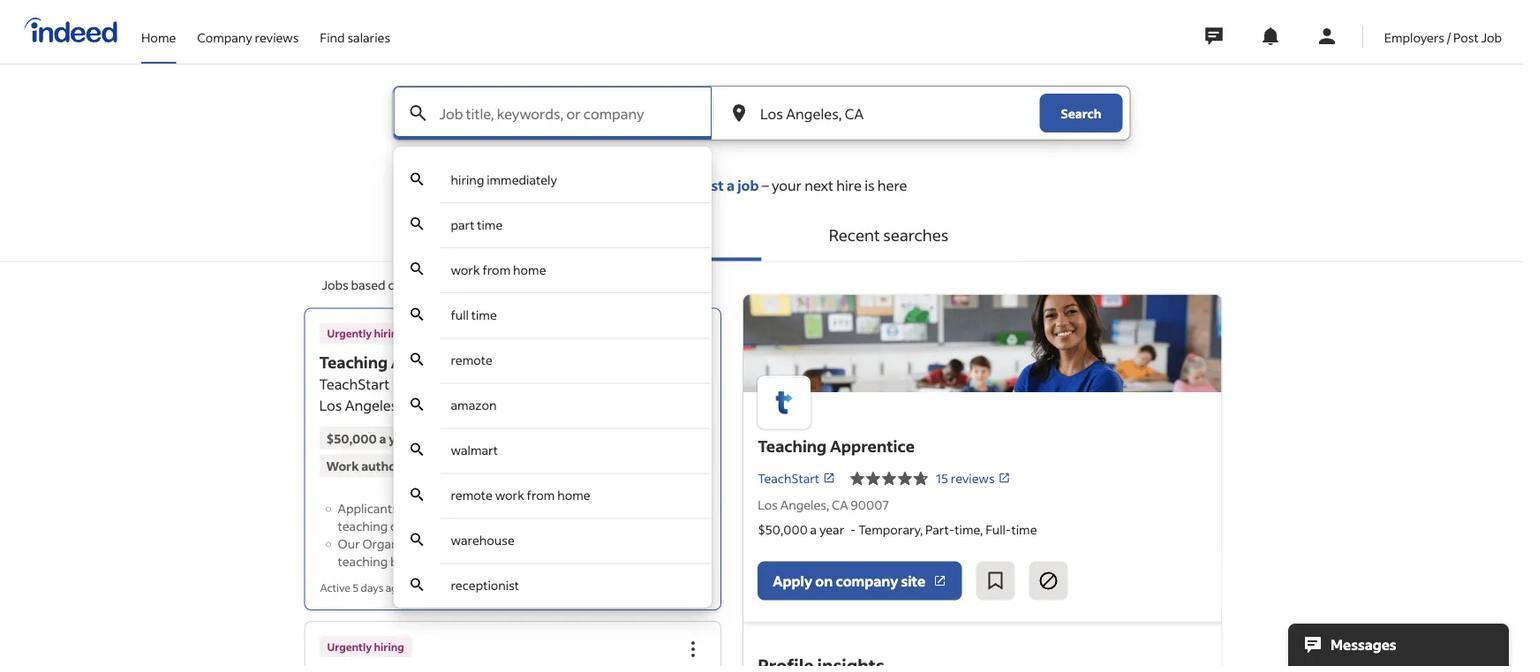 Task type: vqa. For each thing, say whether or not it's contained in the screenshot.
the topmost year
yes



Task type: locate. For each thing, give the bounding box(es) containing it.
time right part
[[477, 216, 503, 232]]

2 remote from the top
[[451, 487, 493, 503]]

apprentice up '4.8 out of 5 stars. link to 15 company reviews (opens in a new tab)' image
[[830, 435, 915, 456]]

employers:
[[616, 176, 691, 194]]

part time
[[451, 216, 503, 232]]

remote inside remote work from home link
[[451, 487, 493, 503]]

from
[[483, 262, 511, 277], [527, 487, 555, 503]]

0 vertical spatial hiring
[[451, 171, 484, 187]]

0 horizontal spatial teaching apprentice
[[319, 352, 475, 372]]

urgently hiring
[[327, 326, 404, 340], [327, 640, 404, 653]]

– left only
[[462, 518, 468, 534]]

active
[[320, 581, 351, 594]]

teaching down applicants
[[338, 518, 388, 534]]

1 horizontal spatial your
[[772, 176, 802, 194]]

0 horizontal spatial los
[[319, 396, 342, 414]]

0 horizontal spatial teaching
[[319, 352, 388, 372]]

messages unread count 0 image
[[1203, 19, 1226, 54]]

time down amazon
[[460, 430, 487, 446]]

teachstart link
[[758, 469, 836, 488]]

remote work from home link
[[394, 472, 712, 517]]

1 vertical spatial year
[[820, 522, 845, 537]]

hiring immediately link
[[394, 157, 712, 201]]

walmart
[[451, 442, 498, 458]]

work up bachelor's
[[495, 487, 525, 503]]

1 vertical spatial 90007
[[851, 497, 889, 513]]

home up degree. at the left of page
[[558, 487, 591, 503]]

company reviews link
[[197, 0, 299, 60]]

los inside teachstart los angeles, ca 90007
[[319, 396, 342, 414]]

1 horizontal spatial reviews
[[951, 470, 995, 486]]

0 horizontal spatial year
[[389, 430, 415, 446]]

year left -
[[820, 522, 845, 537]]

in
[[553, 500, 563, 516]]

0 vertical spatial from
[[483, 262, 511, 277]]

active 5 days ago
[[320, 581, 404, 594]]

work
[[326, 458, 359, 473]]

1 vertical spatial los
[[758, 497, 778, 513]]

teaching apprentice group
[[674, 317, 713, 356]]

90007 inside teachstart los angeles, ca 90007
[[426, 396, 469, 414]]

1 vertical spatial teachstart
[[758, 470, 820, 486]]

1 horizontal spatial angeles,
[[781, 497, 830, 513]]

1 vertical spatial $50,000
[[758, 522, 808, 537]]

reviews for 15 reviews
[[951, 470, 995, 486]]

1 vertical spatial urgently hiring
[[327, 640, 404, 653]]

none search field containing search
[[378, 86, 1145, 608]]

hiring down the ago
[[374, 640, 404, 653]]

from right activity on the left
[[483, 262, 511, 277]]

certification
[[390, 518, 459, 534]]

immediately
[[487, 171, 557, 187]]

ca
[[404, 396, 423, 414], [832, 497, 849, 513]]

amazon
[[451, 397, 497, 413]]

1 horizontal spatial from
[[527, 487, 555, 503]]

main content
[[0, 86, 1524, 666]]

remote up only
[[451, 487, 493, 503]]

0 horizontal spatial $50,000
[[326, 430, 377, 446]]

1 vertical spatial your
[[406, 277, 432, 293]]

on right based
[[388, 277, 403, 293]]

remote
[[451, 352, 493, 368], [451, 487, 493, 503]]

0 vertical spatial urgently hiring
[[327, 326, 404, 340]]

0 horizontal spatial from
[[483, 262, 511, 277]]

warehouse link
[[394, 517, 712, 562]]

0 vertical spatial full-
[[433, 430, 460, 446]]

a
[[727, 176, 735, 194], [379, 430, 386, 446], [472, 500, 478, 516], [498, 518, 504, 534], [811, 522, 817, 537]]

0 vertical spatial work
[[451, 262, 480, 277]]

0 horizontal spatial work
[[451, 262, 480, 277]]

home
[[141, 29, 176, 45]]

15
[[936, 470, 949, 486]]

teaching
[[338, 518, 388, 534], [338, 553, 388, 569]]

teaching up teachstart los angeles, ca 90007
[[319, 352, 388, 372]]

0 vertical spatial ca
[[404, 396, 423, 414]]

on right apply
[[815, 571, 833, 590]]

$50,000 for $50,000 a year - temporary, part-time, full-time
[[758, 522, 808, 537]]

1 vertical spatial teaching
[[338, 553, 388, 569]]

notifications unread count 0 image
[[1260, 26, 1281, 47]]

find salaries
[[320, 29, 390, 45]]

2 horizontal spatial on
[[815, 571, 833, 590]]

0 vertical spatial reviews
[[255, 29, 299, 45]]

los up $50,000 a year
[[319, 396, 342, 414]]

2 urgently hiring from the top
[[327, 640, 404, 653]]

0 vertical spatial teaching
[[338, 518, 388, 534]]

warehouse
[[451, 532, 515, 548]]

– left next
[[759, 176, 772, 194]]

teaching apprentice button
[[319, 352, 475, 372]]

1 vertical spatial apprentice
[[830, 435, 915, 456]]

remote work from home
[[451, 487, 591, 503]]

los
[[319, 396, 342, 414], [758, 497, 778, 513]]

0 vertical spatial $50,000
[[326, 430, 377, 446]]

hiring inside search suggestions 'list box'
[[451, 171, 484, 187]]

0 vertical spatial teaching
[[319, 352, 388, 372]]

0 vertical spatial home
[[513, 262, 546, 277]]

salaries
[[347, 29, 390, 45]]

ca down teachstart link
[[832, 497, 849, 513]]

1 vertical spatial urgently
[[327, 640, 372, 653]]

0 vertical spatial angeles,
[[345, 396, 401, 414]]

home
[[513, 262, 546, 277], [558, 487, 591, 503]]

part time link
[[394, 201, 712, 247]]

0 horizontal spatial reviews
[[255, 29, 299, 45]]

search button
[[1040, 94, 1123, 132]]

0 horizontal spatial your
[[406, 277, 432, 293]]

–
[[759, 176, 772, 194], [462, 518, 468, 534]]

1 horizontal spatial $50,000
[[758, 522, 808, 537]]

0 vertical spatial remote
[[451, 352, 493, 368]]

90007 up full-time at bottom left
[[426, 396, 469, 414]]

urgently down 5
[[327, 640, 372, 653]]

year for $50,000 a year
[[389, 430, 415, 446]]

ca down teaching apprentice button
[[404, 396, 423, 414]]

urgently down jobs
[[327, 326, 372, 340]]

hiring up teaching apprentice button
[[374, 326, 404, 340]]

$50,000
[[326, 430, 377, 446], [758, 522, 808, 537]]

a right only
[[498, 518, 504, 534]]

work
[[451, 262, 480, 277], [495, 487, 525, 503]]

search suggestions list box
[[394, 157, 712, 608]]

your left activity on the left
[[406, 277, 432, 293]]

angeles, down teachstart link
[[781, 497, 830, 513]]

1 vertical spatial from
[[527, 487, 555, 503]]

1 horizontal spatial ca
[[832, 497, 849, 513]]

teaching
[[319, 352, 388, 372], [758, 435, 827, 456]]

1 vertical spatial full-
[[986, 522, 1012, 537]]

0 vertical spatial year
[[389, 430, 415, 446]]

people,…
[[498, 553, 553, 569]]

teachstart for teachstart los angeles, ca 90007
[[319, 375, 390, 393]]

0 vertical spatial los
[[319, 396, 342, 414]]

1 vertical spatial ca
[[832, 497, 849, 513]]

1 vertical spatial teaching
[[758, 435, 827, 456]]

a up work authorization
[[379, 430, 386, 446]]

full-time
[[433, 430, 487, 446]]

from inside work from home link
[[483, 262, 511, 277]]

1 vertical spatial remote
[[451, 487, 493, 503]]

time right full
[[471, 307, 497, 323]]

1 vertical spatial home
[[558, 487, 591, 503]]

full- down amazon
[[433, 430, 460, 446]]

0 vertical spatial apprentice
[[391, 352, 475, 372]]

1 vertical spatial reviews
[[951, 470, 995, 486]]

0 horizontal spatial 90007
[[426, 396, 469, 414]]

1 horizontal spatial 90007
[[851, 497, 889, 513]]

15 reviews link
[[936, 470, 1011, 486]]

0 horizontal spatial angeles,
[[345, 396, 401, 414]]

year up authorization
[[389, 430, 415, 446]]

teachstart down teaching apprentice button
[[319, 375, 390, 393]]

reviews
[[255, 29, 299, 45], [951, 470, 995, 486]]

from up bachelor's
[[527, 487, 555, 503]]

teaching apprentice up teachstart link
[[758, 435, 915, 456]]

1 vertical spatial –
[[462, 518, 468, 534]]

4.8 out of 5 stars. link to 15 company reviews (opens in a new tab) image
[[850, 468, 929, 489]]

remote up amazon
[[451, 352, 493, 368]]

urgently hiring down active 5 days ago
[[327, 640, 404, 653]]

1 remote from the top
[[451, 352, 493, 368]]

1 horizontal spatial teaching apprentice
[[758, 435, 915, 456]]

0 vertical spatial urgently
[[327, 326, 372, 340]]

0 vertical spatial 90007
[[426, 396, 469, 414]]

0 horizontal spatial teachstart
[[319, 375, 390, 393]]

0 horizontal spatial –
[[462, 518, 468, 534]]

post
[[694, 176, 724, 194]]

full-
[[433, 430, 460, 446], [986, 522, 1012, 537]]

full time link
[[394, 292, 712, 337]]

$50,000 up work
[[326, 430, 377, 446]]

0 vertical spatial teachstart
[[319, 375, 390, 393]]

apply on company site
[[773, 571, 926, 590]]

$50,000 down los angeles, ca 90007
[[758, 522, 808, 537]]

reviews right "15"
[[951, 470, 995, 486]]

your left next
[[772, 176, 802, 194]]

1 horizontal spatial year
[[820, 522, 845, 537]]

from inside remote work from home link
[[527, 487, 555, 503]]

remote inside "remote" link
[[451, 352, 493, 368]]

None search field
[[378, 86, 1145, 608]]

year for $50,000 a year - temporary, part-time, full-time
[[820, 522, 845, 537]]

0 horizontal spatial ca
[[404, 396, 423, 414]]

year
[[389, 430, 415, 446], [820, 522, 845, 537]]

0 horizontal spatial home
[[513, 262, 546, 277]]

reviews right company
[[255, 29, 299, 45]]

days
[[361, 581, 384, 594]]

teaching apprentice up teachstart los angeles, ca 90007
[[319, 352, 475, 372]]

apprentice up teachstart los angeles, ca 90007
[[391, 352, 475, 372]]

teachstart up los angeles, ca 90007
[[758, 470, 820, 486]]

1 horizontal spatial teachstart
[[758, 470, 820, 486]]

amazon link
[[394, 382, 712, 427]]

company
[[197, 29, 252, 45]]

los angeles, ca 90007
[[758, 497, 889, 513]]

0 horizontal spatial full-
[[433, 430, 460, 446]]

education,
[[566, 500, 626, 516]]

on
[[388, 277, 403, 293], [479, 277, 494, 293], [815, 571, 833, 590]]

teachstart logo image
[[744, 295, 1222, 392], [758, 376, 811, 429]]

urgently hiring up teaching apprentice button
[[327, 326, 404, 340]]

– inside "applicants do not need a background in education, or teaching certification – only a bachelor's degree. our organization: *teachstart accelerates the pathway to teaching by recruiting great people,…"
[[462, 518, 468, 534]]

0 vertical spatial your
[[772, 176, 802, 194]]

accelerates
[[512, 536, 577, 552]]

great
[[465, 553, 496, 569]]

teaching up teachstart link
[[758, 435, 827, 456]]

90007 up -
[[851, 497, 889, 513]]

temporary,
[[859, 522, 923, 537]]

los down teachstart link
[[758, 497, 778, 513]]

hiring up part
[[451, 171, 484, 187]]

angeles, up $50,000 a year
[[345, 396, 401, 414]]

-
[[851, 522, 856, 537]]

home up full time link
[[513, 262, 546, 277]]

remote for remote work from home
[[451, 487, 493, 503]]

0 vertical spatial –
[[759, 176, 772, 194]]

full- right time,
[[986, 522, 1012, 537]]

teachstart inside teachstart los angeles, ca 90007
[[319, 375, 390, 393]]

the
[[580, 536, 599, 552]]

ca inside teachstart los angeles, ca 90007
[[404, 396, 423, 414]]

on left "indeed"
[[479, 277, 494, 293]]

work down part
[[451, 262, 480, 277]]

urgently
[[327, 326, 372, 340], [327, 640, 372, 653]]

1 vertical spatial work
[[495, 487, 525, 503]]

teaching down our
[[338, 553, 388, 569]]

teaching apprentice
[[319, 352, 475, 372], [758, 435, 915, 456]]



Task type: describe. For each thing, give the bounding box(es) containing it.
1 horizontal spatial los
[[758, 497, 778, 513]]

jobs
[[322, 277, 349, 293]]

walmart link
[[394, 427, 712, 472]]

save this job image
[[985, 570, 1006, 591]]

is
[[865, 176, 875, 194]]

1 horizontal spatial home
[[558, 487, 591, 503]]

a down los angeles, ca 90007
[[811, 522, 817, 537]]

$50,000 a year
[[326, 430, 415, 446]]

1 teaching from the top
[[338, 518, 388, 534]]

company reviews
[[197, 29, 299, 45]]

time for part time
[[477, 216, 503, 232]]

or
[[629, 500, 641, 516]]

0 horizontal spatial on
[[388, 277, 403, 293]]

time right time,
[[1012, 522, 1037, 537]]

receptionist
[[451, 577, 519, 593]]

not
[[418, 500, 438, 516]]

employers / post job
[[1385, 29, 1502, 45]]

next
[[805, 176, 834, 194]]

company
[[836, 571, 899, 590]]

find salaries link
[[320, 0, 390, 60]]

ago
[[386, 581, 404, 594]]

none search field inside main content
[[378, 86, 1145, 608]]

authorization
[[361, 458, 443, 473]]

employers / post job link
[[1385, 0, 1502, 60]]

background
[[481, 500, 550, 516]]

1 vertical spatial hiring
[[374, 326, 404, 340]]

receptionist link
[[394, 562, 712, 608]]

need
[[440, 500, 469, 516]]

recent searches button
[[762, 208, 1016, 261]]

a up only
[[472, 500, 478, 516]]

home link
[[141, 0, 176, 60]]

by
[[390, 553, 404, 569]]

part-
[[926, 522, 955, 537]]

your next hire is here
[[772, 176, 908, 194]]

job
[[738, 176, 759, 194]]

a left job
[[727, 176, 735, 194]]

activity
[[435, 277, 476, 293]]

messages button
[[1289, 624, 1510, 666]]

remote for remote
[[451, 352, 493, 368]]

indeed
[[496, 277, 536, 293]]

work from home link
[[394, 247, 712, 292]]

work from home
[[451, 262, 546, 277]]

based
[[351, 277, 386, 293]]

here
[[878, 176, 908, 194]]

apply
[[773, 571, 813, 590]]

applicants
[[338, 500, 398, 516]]

work authorization
[[326, 458, 443, 473]]

recent searches
[[829, 224, 949, 245]]

$50,000 for $50,000 a year
[[326, 430, 377, 446]]

time for full time
[[471, 307, 497, 323]]

searches
[[884, 224, 949, 245]]

job
[[1482, 29, 1502, 45]]

hiring immediately
[[451, 171, 557, 187]]

pathway
[[601, 536, 651, 552]]

1 horizontal spatial full-
[[986, 522, 1012, 537]]

recent
[[829, 224, 880, 245]]

search
[[1061, 105, 1102, 121]]

$50,000 a year - temporary, part-time, full-time
[[758, 522, 1037, 537]]

1 urgently hiring from the top
[[327, 326, 404, 340]]

hire
[[837, 176, 862, 194]]

degree.
[[568, 518, 612, 534]]

1 horizontal spatial work
[[495, 487, 525, 503]]

reviews for company reviews
[[255, 29, 299, 45]]

0 horizontal spatial apprentice
[[391, 352, 475, 372]]

only
[[470, 518, 495, 534]]

Edit location text field
[[757, 87, 1005, 140]]

employers
[[1385, 29, 1445, 45]]

1 urgently from the top
[[327, 326, 372, 340]]

apply on company site button
[[758, 561, 962, 600]]

teachstart los angeles, ca 90007
[[319, 375, 469, 414]]

full time
[[451, 307, 497, 323]]

0 vertical spatial teaching apprentice
[[319, 352, 475, 372]]

site
[[901, 571, 926, 590]]

1 vertical spatial angeles,
[[781, 497, 830, 513]]

recruiting
[[407, 553, 463, 569]]

*teachstart
[[443, 536, 509, 552]]

2 vertical spatial hiring
[[374, 640, 404, 653]]

applicants do not need a background in education, or teaching certification – only a bachelor's degree. our organization: *teachstart accelerates the pathway to teaching by recruiting great people,…
[[338, 500, 665, 569]]

2 teaching from the top
[[338, 553, 388, 569]]

employers: post a job link
[[616, 176, 759, 194]]

job actions menu is collapsed image
[[683, 639, 704, 660]]

part
[[451, 216, 475, 232]]

on inside popup button
[[815, 571, 833, 590]]

main content containing recent searches
[[0, 86, 1524, 666]]

our
[[338, 536, 360, 552]]

bachelor's
[[507, 518, 566, 534]]

messages
[[1331, 636, 1397, 654]]

time,
[[955, 522, 983, 537]]

time for full-time
[[460, 430, 487, 446]]

to
[[653, 536, 665, 552]]

not interested image
[[1038, 570, 1059, 591]]

/
[[1448, 29, 1452, 45]]

1 horizontal spatial –
[[759, 176, 772, 194]]

employers: post a job
[[616, 176, 759, 194]]

find
[[320, 29, 345, 45]]

1 horizontal spatial apprentice
[[830, 435, 915, 456]]

1 horizontal spatial teaching
[[758, 435, 827, 456]]

do
[[401, 500, 416, 516]]

organization:
[[363, 536, 441, 552]]

jobs based on your activity on indeed
[[322, 277, 536, 293]]

remote link
[[394, 337, 712, 382]]

account image
[[1317, 26, 1338, 47]]

2 urgently from the top
[[327, 640, 372, 653]]

angeles, inside teachstart los angeles, ca 90007
[[345, 396, 401, 414]]

1 horizontal spatial on
[[479, 277, 494, 293]]

search: Job title, keywords, or company text field
[[436, 87, 712, 140]]

teachstart for teachstart
[[758, 470, 820, 486]]

5
[[353, 581, 359, 594]]

1 vertical spatial teaching apprentice
[[758, 435, 915, 456]]



